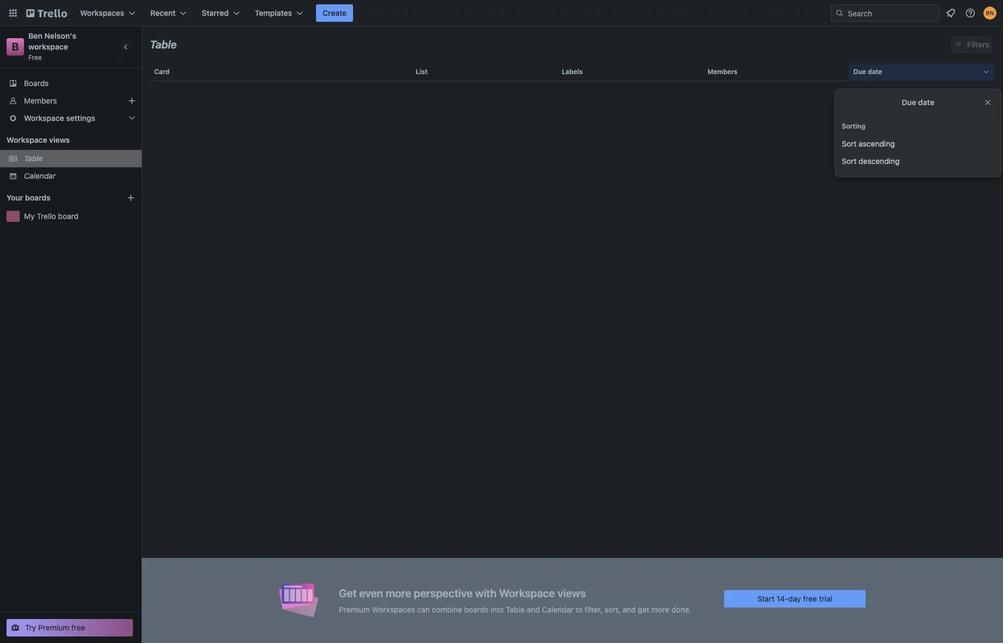 Task type: locate. For each thing, give the bounding box(es) containing it.
members inside members button
[[708, 68, 738, 76]]

nelson's
[[44, 31, 76, 40]]

1 sort from the top
[[842, 139, 857, 148]]

sort inside 'button'
[[842, 139, 857, 148]]

1 horizontal spatial and
[[623, 605, 636, 614]]

1 horizontal spatial workspaces
[[372, 605, 415, 614]]

Table text field
[[150, 34, 177, 55]]

2 sort from the top
[[842, 156, 857, 166]]

1 horizontal spatial premium
[[339, 605, 370, 614]]

calendar left to at the bottom right of the page
[[542, 605, 574, 614]]

table
[[142, 59, 1004, 643]]

due inside button
[[854, 68, 867, 76]]

workspace inside the get even more perspective with workspace views premium workspaces can combine boards into table and calendar to filter, sort, and get more done.
[[499, 587, 555, 599]]

views inside the get even more perspective with workspace views premium workspaces can combine boards into table and calendar to filter, sort, and get more done.
[[558, 587, 586, 599]]

14-
[[777, 594, 789, 603]]

boards
[[25, 193, 51, 202], [464, 605, 489, 614]]

ben nelson (bennelson96) image
[[984, 7, 997, 20]]

1 horizontal spatial more
[[652, 605, 670, 614]]

1 vertical spatial views
[[558, 587, 586, 599]]

0 horizontal spatial calendar
[[24, 171, 56, 180]]

even
[[359, 587, 383, 599]]

my trello board
[[24, 212, 79, 221]]

1 vertical spatial members
[[24, 96, 57, 105]]

0 vertical spatial members
[[708, 68, 738, 76]]

boards down with
[[464, 605, 489, 614]]

labels
[[562, 68, 583, 76]]

0 horizontal spatial workspaces
[[80, 8, 124, 17]]

primary element
[[0, 0, 1004, 26]]

members
[[708, 68, 738, 76], [24, 96, 57, 105]]

calendar
[[24, 171, 56, 180], [542, 605, 574, 614]]

premium down get
[[339, 605, 370, 614]]

1 horizontal spatial calendar
[[542, 605, 574, 614]]

filters button
[[951, 36, 993, 53]]

table up the card
[[150, 38, 177, 51]]

0 horizontal spatial date
[[868, 68, 883, 76]]

and right into
[[527, 605, 540, 614]]

descending
[[859, 156, 900, 166]]

b link
[[7, 38, 24, 56]]

0 vertical spatial workspaces
[[80, 8, 124, 17]]

calendar up your boards
[[24, 171, 56, 180]]

workspaces
[[80, 8, 124, 17], [372, 605, 415, 614]]

workspaces down even
[[372, 605, 415, 614]]

combine
[[432, 605, 462, 614]]

sort ascending button
[[836, 135, 1001, 153]]

premium
[[339, 605, 370, 614], [38, 623, 69, 632]]

due date column header
[[850, 59, 995, 85]]

table right into
[[506, 605, 525, 614]]

due date button
[[850, 59, 995, 85]]

workspaces up workspace navigation collapse icon
[[80, 8, 124, 17]]

back to home image
[[26, 4, 67, 22]]

0 vertical spatial boards
[[25, 193, 51, 202]]

0 horizontal spatial premium
[[38, 623, 69, 632]]

0 horizontal spatial views
[[49, 135, 70, 144]]

1 vertical spatial workspaces
[[372, 605, 415, 614]]

1 horizontal spatial free
[[804, 594, 817, 603]]

free right "try"
[[71, 623, 85, 632]]

views
[[49, 135, 70, 144], [558, 587, 586, 599]]

row
[[150, 59, 995, 85]]

1 vertical spatial table
[[24, 154, 43, 163]]

sort for sort descending
[[842, 156, 857, 166]]

2 vertical spatial table
[[506, 605, 525, 614]]

ascending
[[859, 139, 895, 148]]

0 vertical spatial table
[[150, 38, 177, 51]]

more right even
[[386, 587, 412, 599]]

and
[[527, 605, 540, 614], [623, 605, 636, 614]]

views down "workspace settings"
[[49, 135, 70, 144]]

0 vertical spatial sort
[[842, 139, 857, 148]]

into
[[491, 605, 504, 614]]

workspace
[[24, 113, 64, 123], [7, 135, 47, 144], [499, 587, 555, 599]]

premium right "try"
[[38, 623, 69, 632]]

1 vertical spatial boards
[[464, 605, 489, 614]]

1 horizontal spatial views
[[558, 587, 586, 599]]

board
[[58, 212, 79, 221]]

boards
[[24, 79, 49, 88]]

and left get
[[623, 605, 636, 614]]

0 horizontal spatial free
[[71, 623, 85, 632]]

members link
[[0, 92, 142, 110]]

b
[[12, 40, 19, 53]]

my
[[24, 212, 35, 221]]

sort inside button
[[842, 156, 857, 166]]

boards up my
[[25, 193, 51, 202]]

date
[[868, 68, 883, 76], [919, 98, 935, 107]]

day
[[789, 594, 801, 603]]

workspace up into
[[499, 587, 555, 599]]

search image
[[836, 9, 844, 17]]

1 vertical spatial due
[[902, 98, 917, 107]]

get even more perspective with workspace views premium workspaces can combine boards into table and calendar to filter, sort, and get more done.
[[339, 587, 692, 614]]

1 vertical spatial free
[[71, 623, 85, 632]]

get
[[339, 587, 357, 599]]

sort
[[842, 139, 857, 148], [842, 156, 857, 166]]

trello
[[37, 212, 56, 221]]

table down the 'workspace views' at the top left
[[24, 154, 43, 163]]

1 vertical spatial due date
[[902, 98, 935, 107]]

0 horizontal spatial and
[[527, 605, 540, 614]]

1 vertical spatial premium
[[38, 623, 69, 632]]

0 vertical spatial more
[[386, 587, 412, 599]]

2 horizontal spatial table
[[506, 605, 525, 614]]

0 vertical spatial date
[[868, 68, 883, 76]]

date inside button
[[868, 68, 883, 76]]

0 horizontal spatial due
[[854, 68, 867, 76]]

0 horizontal spatial due date
[[854, 68, 883, 76]]

labels button
[[558, 59, 704, 85]]

0 notifications image
[[945, 7, 958, 20]]

more right get
[[652, 605, 670, 614]]

more
[[386, 587, 412, 599], [652, 605, 670, 614]]

filter,
[[585, 605, 603, 614]]

workspace up the 'workspace views' at the top left
[[24, 113, 64, 123]]

0 vertical spatial calendar
[[24, 171, 56, 180]]

1 vertical spatial calendar
[[542, 605, 574, 614]]

1 horizontal spatial due
[[902, 98, 917, 107]]

0 horizontal spatial table
[[24, 154, 43, 163]]

1 horizontal spatial table
[[150, 38, 177, 51]]

1 vertical spatial sort
[[842, 156, 857, 166]]

workspace navigation collapse icon image
[[119, 39, 134, 55]]

0 vertical spatial workspace
[[24, 113, 64, 123]]

1 vertical spatial date
[[919, 98, 935, 107]]

sort down sort ascending
[[842, 156, 857, 166]]

views up to at the bottom right of the page
[[558, 587, 586, 599]]

sorting
[[842, 122, 866, 130]]

1 vertical spatial workspace
[[7, 135, 47, 144]]

starred button
[[195, 4, 246, 22]]

due
[[854, 68, 867, 76], [902, 98, 917, 107]]

members button
[[704, 59, 850, 85]]

workspace
[[28, 42, 68, 51]]

start
[[758, 594, 775, 603]]

trial
[[820, 594, 833, 603]]

free right day
[[804, 594, 817, 603]]

1 horizontal spatial members
[[708, 68, 738, 76]]

workspace down "workspace settings"
[[7, 135, 47, 144]]

0 horizontal spatial members
[[24, 96, 57, 105]]

table link
[[24, 153, 135, 164]]

workspace views
[[7, 135, 70, 144]]

0 vertical spatial due
[[854, 68, 867, 76]]

boards inside the get even more perspective with workspace views premium workspaces can combine boards into table and calendar to filter, sort, and get more done.
[[464, 605, 489, 614]]

0 vertical spatial premium
[[339, 605, 370, 614]]

table
[[150, 38, 177, 51], [24, 154, 43, 163], [506, 605, 525, 614]]

free
[[804, 594, 817, 603], [71, 623, 85, 632]]

starred
[[202, 8, 229, 17]]

list button
[[412, 59, 558, 85]]

premium inside the get even more perspective with workspace views premium workspaces can combine boards into table and calendar to filter, sort, and get more done.
[[339, 605, 370, 614]]

sort down 'sorting' at the top right
[[842, 139, 857, 148]]

2 vertical spatial workspace
[[499, 587, 555, 599]]

0 vertical spatial due date
[[854, 68, 883, 76]]

1 horizontal spatial date
[[919, 98, 935, 107]]

due date
[[854, 68, 883, 76], [902, 98, 935, 107]]

table containing card
[[142, 59, 1004, 643]]

1 horizontal spatial boards
[[464, 605, 489, 614]]

workspace inside dropdown button
[[24, 113, 64, 123]]



Task type: vqa. For each thing, say whether or not it's contained in the screenshot.
'Boards'
yes



Task type: describe. For each thing, give the bounding box(es) containing it.
settings
[[66, 113, 95, 123]]

my trello board link
[[24, 211, 135, 222]]

row containing card
[[150, 59, 995, 85]]

recent button
[[144, 4, 193, 22]]

Search field
[[844, 5, 940, 21]]

create button
[[316, 4, 353, 22]]

workspaces button
[[74, 4, 142, 22]]

create
[[323, 8, 347, 17]]

add board image
[[126, 194, 135, 202]]

1 and from the left
[[527, 605, 540, 614]]

open information menu image
[[965, 8, 976, 19]]

ben nelson's workspace link
[[28, 31, 78, 51]]

1 vertical spatial more
[[652, 605, 670, 614]]

calendar inside the get even more perspective with workspace views premium workspaces can combine boards into table and calendar to filter, sort, and get more done.
[[542, 605, 574, 614]]

templates button
[[248, 4, 310, 22]]

0 vertical spatial views
[[49, 135, 70, 144]]

card
[[154, 68, 170, 76]]

templates
[[255, 8, 292, 17]]

start 14-day free trial link
[[724, 590, 866, 608]]

free inside button
[[71, 623, 85, 632]]

boards link
[[0, 75, 142, 92]]

start 14-day free trial
[[758, 594, 833, 603]]

sort for sort ascending
[[842, 139, 857, 148]]

due date inside button
[[854, 68, 883, 76]]

try premium free button
[[7, 619, 133, 637]]

ben
[[28, 31, 42, 40]]

to
[[576, 605, 583, 614]]

calendar link
[[24, 171, 135, 182]]

close popover image
[[984, 98, 993, 107]]

members inside the members link
[[24, 96, 57, 105]]

filters
[[968, 40, 990, 49]]

0 horizontal spatial boards
[[25, 193, 51, 202]]

table inside the get even more perspective with workspace views premium workspaces can combine boards into table and calendar to filter, sort, and get more done.
[[506, 605, 525, 614]]

sort ascending
[[842, 139, 895, 148]]

with
[[475, 587, 497, 599]]

done.
[[672, 605, 692, 614]]

get
[[638, 605, 650, 614]]

your
[[7, 193, 23, 202]]

free
[[28, 53, 42, 62]]

ben nelson's workspace free
[[28, 31, 78, 62]]

0 horizontal spatial more
[[386, 587, 412, 599]]

workspace for workspace views
[[7, 135, 47, 144]]

sort,
[[605, 605, 621, 614]]

try
[[25, 623, 36, 632]]

workspaces inside popup button
[[80, 8, 124, 17]]

perspective
[[414, 587, 473, 599]]

try premium free
[[25, 623, 85, 632]]

your boards
[[7, 193, 51, 202]]

sort descending button
[[836, 153, 1001, 170]]

recent
[[150, 8, 176, 17]]

workspace settings
[[24, 113, 95, 123]]

card button
[[150, 59, 412, 85]]

2 and from the left
[[623, 605, 636, 614]]

0 vertical spatial free
[[804, 594, 817, 603]]

workspace settings button
[[0, 110, 142, 127]]

sort descending
[[842, 156, 900, 166]]

list
[[416, 68, 428, 76]]

1 horizontal spatial due date
[[902, 98, 935, 107]]

workspace for workspace settings
[[24, 113, 64, 123]]

premium inside try premium free button
[[38, 623, 69, 632]]

workspaces inside the get even more perspective with workspace views premium workspaces can combine boards into table and calendar to filter, sort, and get more done.
[[372, 605, 415, 614]]

your boards with 1 items element
[[7, 191, 110, 204]]

can
[[417, 605, 430, 614]]



